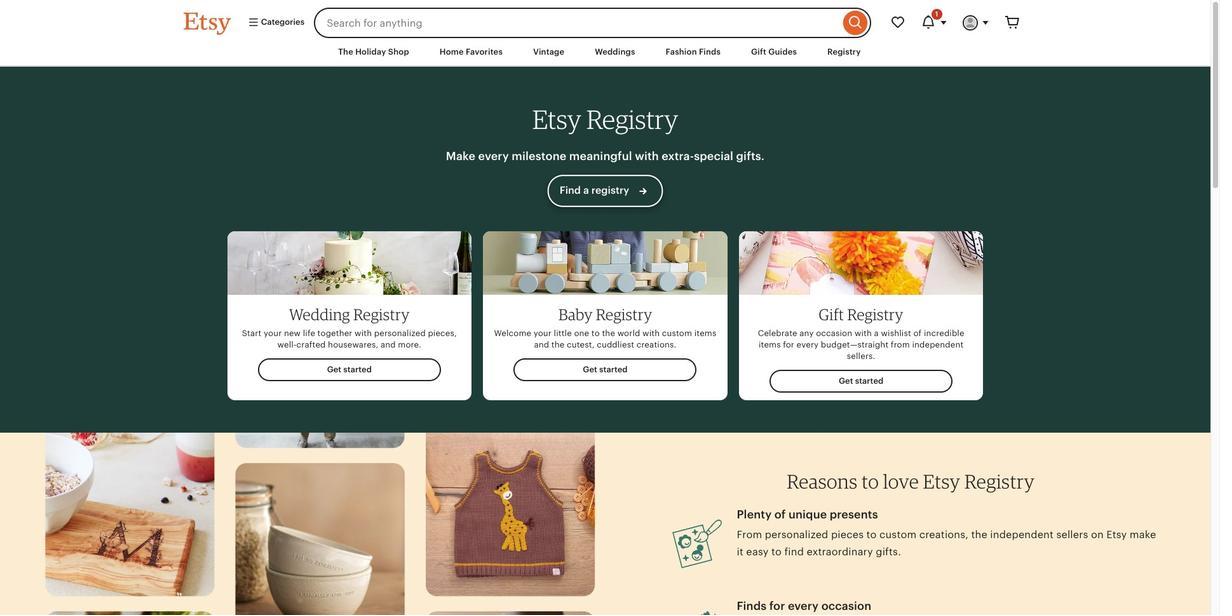 Task type: locate. For each thing, give the bounding box(es) containing it.
1 horizontal spatial personalized
[[765, 529, 829, 541]]

and left more. at the left of page
[[381, 340, 396, 350]]

1 horizontal spatial etsy
[[924, 470, 961, 494]]

registry inside "baby registry welcome your little one to the world with custom items and the cutest, cuddliest creations."
[[596, 305, 653, 324]]

gift inside gift guides link
[[752, 47, 767, 57]]

finds right fashion
[[700, 47, 721, 57]]

make every milestone meaningful with extra-special gifts.
[[446, 150, 765, 163]]

your
[[264, 329, 282, 338], [534, 329, 552, 338]]

to left love at the right of the page
[[862, 470, 880, 494]]

and inside "baby registry welcome your little one to the world with custom items and the cutest, cuddliest creations."
[[534, 340, 550, 350]]

budget—straight
[[822, 340, 889, 350]]

gift
[[752, 47, 767, 57], [819, 305, 845, 324]]

gift left the guides
[[752, 47, 767, 57]]

holiday
[[356, 47, 386, 57]]

2 vertical spatial etsy
[[1107, 529, 1128, 541]]

for down find
[[770, 600, 786, 613]]

1 vertical spatial etsy
[[924, 470, 961, 494]]

the
[[603, 329, 616, 338], [552, 340, 565, 350], [972, 529, 988, 541]]

fashion finds
[[666, 47, 721, 57]]

find
[[785, 546, 804, 558]]

wedding registry start your new life together with personalized pieces, well-crafted housewares, and more.
[[242, 305, 457, 350]]

shop
[[388, 47, 409, 57]]

started for gift
[[856, 377, 884, 386]]

your left little
[[534, 329, 552, 338]]

home
[[440, 47, 464, 57]]

your for wedding registry
[[264, 329, 282, 338]]

1 vertical spatial the
[[552, 340, 565, 350]]

gift up budget—straight
[[819, 305, 845, 324]]

personalized up find
[[765, 529, 829, 541]]

1 vertical spatial items
[[759, 340, 781, 350]]

presents
[[830, 508, 879, 522]]

gifts. inside from personalized pieces to custom creations, the independent sellers on etsy make it easy to find extraordinary gifts.
[[876, 546, 902, 558]]

registry inside wedding registry start your new life together with personalized pieces, well-crafted housewares, and more.
[[354, 305, 410, 324]]

reasons to love etsy registry
[[787, 470, 1035, 494]]

get started
[[327, 365, 372, 375], [583, 365, 628, 375], [839, 377, 884, 386]]

1 horizontal spatial and
[[534, 340, 550, 350]]

2 vertical spatial the
[[972, 529, 988, 541]]

1 horizontal spatial custom
[[880, 529, 917, 541]]

0 horizontal spatial get
[[327, 365, 342, 375]]

0 horizontal spatial a
[[584, 184, 589, 196]]

creations,
[[920, 529, 969, 541]]

1 and from the left
[[381, 340, 396, 350]]

the up cuddliest
[[603, 329, 616, 338]]

2 horizontal spatial etsy
[[1107, 529, 1128, 541]]

0 horizontal spatial items
[[695, 329, 717, 338]]

crafted
[[297, 340, 326, 350]]

0 horizontal spatial custom
[[662, 329, 693, 338]]

a
[[584, 184, 589, 196], [875, 329, 879, 338]]

1 horizontal spatial a
[[875, 329, 879, 338]]

registry link
[[818, 41, 871, 64]]

0 horizontal spatial independent
[[913, 340, 964, 350]]

the right creations,
[[972, 529, 988, 541]]

0 horizontal spatial finds
[[700, 47, 721, 57]]

wedding
[[289, 305, 350, 324]]

0 horizontal spatial personalized
[[374, 329, 426, 338]]

1 vertical spatial finds
[[737, 600, 767, 613]]

1 horizontal spatial gift
[[819, 305, 845, 324]]

your up well-
[[264, 329, 282, 338]]

1 button
[[914, 8, 955, 38]]

independent
[[913, 340, 964, 350], [991, 529, 1054, 541]]

the
[[339, 47, 354, 57]]

weddings link
[[586, 41, 645, 64]]

registry for wedding registry start your new life together with personalized pieces, well-crafted housewares, and more.
[[354, 305, 410, 324]]

every
[[479, 150, 509, 163], [797, 340, 819, 350], [788, 600, 819, 613]]

1 vertical spatial for
[[770, 600, 786, 613]]

registry for baby registry welcome your little one to the world with custom items and the cutest, cuddliest creations.
[[596, 305, 653, 324]]

1 horizontal spatial get started
[[583, 365, 628, 375]]

0 vertical spatial occasion
[[817, 329, 853, 338]]

2 horizontal spatial the
[[972, 529, 988, 541]]

the down little
[[552, 340, 565, 350]]

sellers.
[[848, 352, 876, 361]]

wishlist
[[882, 329, 912, 338]]

of
[[914, 329, 922, 338], [775, 508, 786, 522]]

0 vertical spatial a
[[584, 184, 589, 196]]

0 horizontal spatial etsy
[[533, 104, 582, 136]]

a left wishlist
[[875, 329, 879, 338]]

etsy right love at the right of the page
[[924, 470, 961, 494]]

0 vertical spatial items
[[695, 329, 717, 338]]

with
[[635, 150, 659, 163], [355, 329, 372, 338], [643, 329, 660, 338], [855, 329, 873, 338]]

2 and from the left
[[534, 340, 550, 350]]

1 vertical spatial every
[[797, 340, 819, 350]]

independent left "sellers"
[[991, 529, 1054, 541]]

0 horizontal spatial get started button
[[258, 359, 441, 382]]

the inside from personalized pieces to custom creations, the independent sellers on etsy make it easy to find extraordinary gifts.
[[972, 529, 988, 541]]

0 vertical spatial etsy
[[533, 104, 582, 136]]

plenty of unique presents
[[737, 508, 879, 522]]

1 horizontal spatial the
[[603, 329, 616, 338]]

your inside wedding registry start your new life together with personalized pieces, well-crafted housewares, and more.
[[264, 329, 282, 338]]

life
[[303, 329, 315, 338]]

every down find
[[788, 600, 819, 613]]

0 horizontal spatial your
[[264, 329, 282, 338]]

gifts.
[[737, 150, 765, 163], [876, 546, 902, 558]]

get started button down sellers. on the bottom of the page
[[770, 370, 953, 393]]

1 vertical spatial gifts.
[[876, 546, 902, 558]]

items inside the gift registry celebrate any occasion with a wishlist of incredible items for every budget—straight from independent sellers.
[[759, 340, 781, 350]]

categories button
[[238, 11, 310, 34]]

easy
[[747, 546, 769, 558]]

get
[[327, 365, 342, 375], [583, 365, 598, 375], [839, 377, 854, 386]]

independent down incredible
[[913, 340, 964, 350]]

and
[[381, 340, 396, 350], [534, 340, 550, 350]]

milestone
[[512, 150, 567, 163]]

finds
[[700, 47, 721, 57], [737, 600, 767, 613]]

fashion finds link
[[657, 41, 731, 64]]

of inside the gift registry celebrate any occasion with a wishlist of incredible items for every budget—straight from independent sellers.
[[914, 329, 922, 338]]

get started down cuddliest
[[583, 365, 628, 375]]

to
[[592, 329, 600, 338], [862, 470, 880, 494], [867, 529, 877, 541], [772, 546, 782, 558]]

every right make
[[479, 150, 509, 163]]

get started for gift
[[839, 377, 884, 386]]

0 horizontal spatial and
[[381, 340, 396, 350]]

gift for registry
[[819, 305, 845, 324]]

gift inside the gift registry celebrate any occasion with a wishlist of incredible items for every budget—straight from independent sellers.
[[819, 305, 845, 324]]

get started button down housewares,
[[258, 359, 441, 382]]

0 horizontal spatial gift
[[752, 47, 767, 57]]

to right one
[[592, 329, 600, 338]]

sellers
[[1057, 529, 1089, 541]]

for down celebrate
[[784, 340, 795, 350]]

get down sellers. on the bottom of the page
[[839, 377, 854, 386]]

to left find
[[772, 546, 782, 558]]

get started down sellers. on the bottom of the page
[[839, 377, 884, 386]]

registry inside the gift registry celebrate any occasion with a wishlist of incredible items for every budget—straight from independent sellers.
[[848, 305, 904, 324]]

registry for gift registry celebrate any occasion with a wishlist of incredible items for every budget—straight from independent sellers.
[[848, 305, 904, 324]]

0 vertical spatial gifts.
[[737, 150, 765, 163]]

of right plenty at the bottom right of page
[[775, 508, 786, 522]]

registry
[[828, 47, 861, 57], [587, 104, 679, 136], [354, 305, 410, 324], [596, 305, 653, 324], [848, 305, 904, 324], [965, 470, 1035, 494]]

weddings
[[595, 47, 636, 57]]

occasion down extraordinary
[[822, 600, 872, 613]]

0 horizontal spatial get started
[[327, 365, 372, 375]]

every down any
[[797, 340, 819, 350]]

started
[[344, 365, 372, 375], [600, 365, 628, 375], [856, 377, 884, 386]]

1 horizontal spatial gifts.
[[876, 546, 902, 558]]

2 horizontal spatial get
[[839, 377, 854, 386]]

finds down easy
[[737, 600, 767, 613]]

1 your from the left
[[264, 329, 282, 338]]

1 vertical spatial independent
[[991, 529, 1054, 541]]

personalized
[[374, 329, 426, 338], [765, 529, 829, 541]]

1 vertical spatial gift
[[819, 305, 845, 324]]

with up housewares,
[[355, 329, 372, 338]]

occasion
[[817, 329, 853, 338], [822, 600, 872, 613]]

vintage link
[[524, 41, 574, 64]]

gifts. right special
[[737, 150, 765, 163]]

menu bar
[[161, 38, 1051, 67]]

custom up creations.
[[662, 329, 693, 338]]

1 vertical spatial a
[[875, 329, 879, 338]]

with up creations.
[[643, 329, 660, 338]]

guides
[[769, 47, 797, 57]]

find a registry button
[[549, 175, 663, 206]]

1 horizontal spatial get
[[583, 365, 598, 375]]

1 horizontal spatial of
[[914, 329, 922, 338]]

baby
[[559, 305, 593, 324]]

for
[[784, 340, 795, 350], [770, 600, 786, 613]]

2 horizontal spatial started
[[856, 377, 884, 386]]

started down sellers. on the bottom of the page
[[856, 377, 884, 386]]

1 horizontal spatial started
[[600, 365, 628, 375]]

1 horizontal spatial items
[[759, 340, 781, 350]]

0 vertical spatial independent
[[913, 340, 964, 350]]

any
[[800, 329, 814, 338]]

None search field
[[314, 8, 872, 38]]

get down housewares,
[[327, 365, 342, 375]]

etsy
[[533, 104, 582, 136], [924, 470, 961, 494], [1107, 529, 1128, 541]]

plenty
[[737, 508, 772, 522]]

occasion inside the gift registry celebrate any occasion with a wishlist of incredible items for every budget—straight from independent sellers.
[[817, 329, 853, 338]]

with inside "baby registry welcome your little one to the world with custom items and the cutest, cuddliest creations."
[[643, 329, 660, 338]]

get started down housewares,
[[327, 365, 372, 375]]

make
[[446, 150, 476, 163]]

from
[[737, 529, 763, 541]]

started down cuddliest
[[600, 365, 628, 375]]

registry for etsy registry
[[587, 104, 679, 136]]

0 vertical spatial of
[[914, 329, 922, 338]]

menu bar containing the holiday shop
[[161, 38, 1051, 67]]

2 horizontal spatial get started
[[839, 377, 884, 386]]

every inside the gift registry celebrate any occasion with a wishlist of incredible items for every budget—straight from independent sellers.
[[797, 340, 819, 350]]

0 horizontal spatial started
[[344, 365, 372, 375]]

1 vertical spatial custom
[[880, 529, 917, 541]]

meaningful
[[570, 150, 633, 163]]

cuddliest
[[597, 340, 635, 350]]

of right wishlist
[[914, 329, 922, 338]]

2 your from the left
[[534, 329, 552, 338]]

get down cutest,
[[583, 365, 598, 375]]

independent inside the gift registry celebrate any occasion with a wishlist of incredible items for every budget—straight from independent sellers.
[[913, 340, 964, 350]]

little
[[554, 329, 572, 338]]

0 vertical spatial every
[[479, 150, 509, 163]]

0 vertical spatial personalized
[[374, 329, 426, 338]]

pieces,
[[428, 329, 457, 338]]

together
[[318, 329, 353, 338]]

0 vertical spatial gift
[[752, 47, 767, 57]]

personalized up more. at the left of page
[[374, 329, 426, 338]]

started for wedding
[[344, 365, 372, 375]]

0 vertical spatial finds
[[700, 47, 721, 57]]

custom
[[662, 329, 693, 338], [880, 529, 917, 541]]

1 horizontal spatial get started button
[[514, 359, 697, 382]]

gift registry celebrate any occasion with a wishlist of incredible items for every budget—straight from independent sellers.
[[758, 305, 965, 361]]

and left cutest,
[[534, 340, 550, 350]]

0 vertical spatial custom
[[662, 329, 693, 338]]

custom left creations,
[[880, 529, 917, 541]]

from
[[891, 340, 911, 350]]

get started button down cuddliest
[[514, 359, 697, 382]]

1 vertical spatial personalized
[[765, 529, 829, 541]]

etsy right on
[[1107, 529, 1128, 541]]

your inside "baby registry welcome your little one to the world with custom items and the cutest, cuddliest creations."
[[534, 329, 552, 338]]

make
[[1131, 529, 1157, 541]]

etsy up "milestone"
[[533, 104, 582, 136]]

1 horizontal spatial your
[[534, 329, 552, 338]]

creations.
[[637, 340, 677, 350]]

none search field inside categories banner
[[314, 8, 872, 38]]

started down housewares,
[[344, 365, 372, 375]]

1 horizontal spatial independent
[[991, 529, 1054, 541]]

get started button
[[258, 359, 441, 382], [514, 359, 697, 382], [770, 370, 953, 393]]

a right find
[[584, 184, 589, 196]]

occasion up budget—straight
[[817, 329, 853, 338]]

with up budget—straight
[[855, 329, 873, 338]]

to inside "baby registry welcome your little one to the world with custom items and the cutest, cuddliest creations."
[[592, 329, 600, 338]]

love
[[884, 470, 920, 494]]

to right pieces
[[867, 529, 877, 541]]

reasons
[[787, 470, 858, 494]]

0 vertical spatial for
[[784, 340, 795, 350]]

with inside wedding registry start your new life together with personalized pieces, well-crafted housewares, and more.
[[355, 329, 372, 338]]

gifts. right extraordinary
[[876, 546, 902, 558]]

2 horizontal spatial get started button
[[770, 370, 953, 393]]

1 vertical spatial of
[[775, 508, 786, 522]]



Task type: vqa. For each thing, say whether or not it's contained in the screenshot.
Search your favorites text field
no



Task type: describe. For each thing, give the bounding box(es) containing it.
get for wedding
[[327, 365, 342, 375]]

the holiday shop link
[[329, 41, 419, 64]]

extra-
[[662, 150, 695, 163]]

your for baby registry
[[534, 329, 552, 338]]

finds inside fashion finds link
[[700, 47, 721, 57]]

2 vertical spatial every
[[788, 600, 819, 613]]

gift guides link
[[742, 41, 807, 64]]

gift for guides
[[752, 47, 767, 57]]

home favorites
[[440, 47, 503, 57]]

get started for wedding
[[327, 365, 372, 375]]

0 horizontal spatial the
[[552, 340, 565, 350]]

cutest,
[[567, 340, 595, 350]]

categories
[[259, 17, 305, 27]]

custom inside "baby registry welcome your little one to the world with custom items and the cutest, cuddliest creations."
[[662, 329, 693, 338]]

get started button for wedding
[[258, 359, 441, 382]]

new
[[284, 329, 301, 338]]

find a registry
[[560, 184, 632, 196]]

welcome
[[494, 329, 532, 338]]

started for baby
[[600, 365, 628, 375]]

registry
[[592, 184, 630, 196]]

custom inside from personalized pieces to custom creations, the independent sellers on etsy make it easy to find extraordinary gifts.
[[880, 529, 917, 541]]

a inside button
[[584, 184, 589, 196]]

well-
[[278, 340, 297, 350]]

home favorites link
[[430, 41, 513, 64]]

baby registry welcome your little one to the world with custom items and the cutest, cuddliest creations.
[[494, 305, 717, 350]]

get for gift
[[839, 377, 854, 386]]

get started button for gift
[[770, 370, 953, 393]]

1 vertical spatial occasion
[[822, 600, 872, 613]]

etsy registry
[[533, 104, 679, 136]]

1 horizontal spatial finds
[[737, 600, 767, 613]]

one
[[575, 329, 590, 338]]

more.
[[398, 340, 422, 350]]

on
[[1092, 529, 1105, 541]]

0 horizontal spatial gifts.
[[737, 150, 765, 163]]

etsy inside from personalized pieces to custom creations, the independent sellers on etsy make it easy to find extraordinary gifts.
[[1107, 529, 1128, 541]]

for inside the gift registry celebrate any occasion with a wishlist of incredible items for every budget—straight from independent sellers.
[[784, 340, 795, 350]]

from personalized pieces to custom creations, the independent sellers on etsy make it easy to find extraordinary gifts.
[[737, 529, 1157, 558]]

0 horizontal spatial of
[[775, 508, 786, 522]]

world
[[618, 329, 641, 338]]

favorites
[[466, 47, 503, 57]]

1
[[936, 10, 939, 18]]

items inside "baby registry welcome your little one to the world with custom items and the cutest, cuddliest creations."
[[695, 329, 717, 338]]

pieces
[[832, 529, 864, 541]]

special
[[695, 150, 734, 163]]

with inside the gift registry celebrate any occasion with a wishlist of incredible items for every budget—straight from independent sellers.
[[855, 329, 873, 338]]

with left extra-
[[635, 150, 659, 163]]

housewares,
[[328, 340, 379, 350]]

incredible
[[925, 329, 965, 338]]

a inside the gift registry celebrate any occasion with a wishlist of incredible items for every budget—straight from independent sellers.
[[875, 329, 879, 338]]

categories banner
[[161, 0, 1051, 38]]

find
[[560, 184, 581, 196]]

Search for anything text field
[[314, 8, 840, 38]]

extraordinary
[[807, 546, 874, 558]]

vintage
[[534, 47, 565, 57]]

get for baby
[[583, 365, 598, 375]]

personalized inside from personalized pieces to custom creations, the independent sellers on etsy make it easy to find extraordinary gifts.
[[765, 529, 829, 541]]

the holiday shop
[[339, 47, 409, 57]]

get started button for baby
[[514, 359, 697, 382]]

0 vertical spatial the
[[603, 329, 616, 338]]

fashion
[[666, 47, 697, 57]]

start
[[242, 329, 262, 338]]

unique
[[789, 508, 828, 522]]

independent inside from personalized pieces to custom creations, the independent sellers on etsy make it easy to find extraordinary gifts.
[[991, 529, 1054, 541]]

get started for baby
[[583, 365, 628, 375]]

personalized inside wedding registry start your new life together with personalized pieces, well-crafted housewares, and more.
[[374, 329, 426, 338]]

gift guides
[[752, 47, 797, 57]]

it
[[737, 546, 744, 558]]

finds for every occasion
[[737, 600, 872, 613]]

celebrate
[[758, 329, 798, 338]]

and inside wedding registry start your new life together with personalized pieces, well-crafted housewares, and more.
[[381, 340, 396, 350]]



